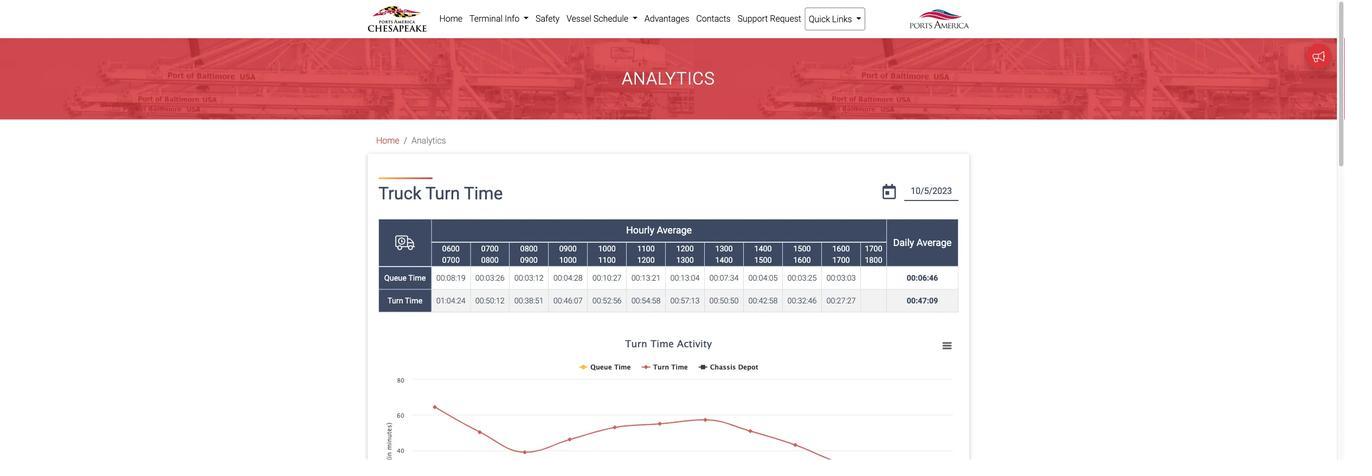 Task type: locate. For each thing, give the bounding box(es) containing it.
1000 up 00:04:28
[[559, 256, 577, 265]]

calendar day image
[[883, 184, 896, 199]]

1800
[[865, 256, 882, 265]]

advantages link
[[641, 8, 693, 29]]

1 vertical spatial home
[[376, 135, 399, 146]]

0 vertical spatial 0800
[[520, 244, 538, 253]]

1700 up 1800
[[865, 244, 882, 253]]

home for the rightmost home link
[[439, 13, 463, 24]]

0800 up 00:03:12
[[520, 244, 538, 253]]

1 vertical spatial 0700
[[442, 256, 460, 265]]

00:50:12
[[475, 296, 505, 305]]

1 vertical spatial 1400
[[715, 256, 733, 265]]

terminal info
[[469, 13, 522, 24]]

1700
[[865, 244, 882, 253], [832, 256, 850, 265]]

0 horizontal spatial analytics
[[412, 135, 446, 146]]

1 horizontal spatial 1100
[[637, 244, 655, 253]]

0 horizontal spatial 1600
[[793, 256, 811, 265]]

00:03:12
[[514, 274, 544, 283]]

0900 up 00:04:28
[[559, 244, 577, 253]]

1 vertical spatial time
[[408, 274, 426, 283]]

vessel
[[567, 13, 591, 24]]

1 horizontal spatial 0900
[[559, 244, 577, 253]]

turn down queue
[[388, 296, 403, 305]]

vessel schedule link
[[563, 8, 641, 29]]

0 vertical spatial 1000
[[598, 244, 616, 253]]

00:47:09
[[907, 296, 938, 305]]

vessel schedule
[[567, 13, 630, 24]]

0 vertical spatial 1300
[[715, 244, 733, 253]]

1 horizontal spatial 1300
[[715, 244, 733, 253]]

1300 up the 00:13:04
[[676, 256, 694, 265]]

truck turn time
[[378, 183, 503, 204]]

1 vertical spatial 1700
[[832, 256, 850, 265]]

1600 up 00:03:03
[[832, 244, 850, 253]]

1 vertical spatial average
[[917, 237, 952, 248]]

0900 1000
[[559, 244, 577, 265]]

1500 up 00:03:25
[[793, 244, 811, 253]]

0 vertical spatial 0900
[[559, 244, 577, 253]]

00:03:03
[[826, 274, 856, 283]]

1100 down 'hourly'
[[637, 244, 655, 253]]

1300 1400
[[715, 244, 733, 265]]

0 horizontal spatial 0700
[[442, 256, 460, 265]]

00:50:50
[[709, 296, 739, 305]]

average
[[657, 225, 692, 236], [917, 237, 952, 248]]

home
[[439, 13, 463, 24], [376, 135, 399, 146]]

1 horizontal spatial 0700
[[481, 244, 499, 253]]

1600 up 00:03:25
[[793, 256, 811, 265]]

hourly
[[626, 225, 654, 236]]

1400 up "00:04:05"
[[754, 244, 772, 253]]

1400 1500
[[754, 244, 772, 265]]

1400
[[754, 244, 772, 253], [715, 256, 733, 265]]

0 horizontal spatial 0900
[[520, 256, 538, 265]]

1200
[[676, 244, 694, 253], [637, 256, 655, 265]]

1 horizontal spatial 1400
[[754, 244, 772, 253]]

0 horizontal spatial turn
[[388, 296, 403, 305]]

00:54:58
[[631, 296, 661, 305]]

00:04:28
[[553, 274, 583, 283]]

0800
[[520, 244, 538, 253], [481, 256, 499, 265]]

safety
[[536, 13, 560, 24]]

turn right truck
[[425, 183, 460, 204]]

1000 up 00:10:27
[[598, 244, 616, 253]]

1500 up "00:04:05"
[[754, 256, 772, 265]]

0 horizontal spatial 1200
[[637, 256, 655, 265]]

turn
[[425, 183, 460, 204], [388, 296, 403, 305]]

0700 down 0600
[[442, 256, 460, 265]]

1 vertical spatial turn
[[388, 296, 403, 305]]

00:52:56
[[592, 296, 622, 305]]

time
[[464, 183, 503, 204], [408, 274, 426, 283], [405, 296, 422, 305]]

schedule
[[593, 13, 628, 24]]

home inside home link
[[439, 13, 463, 24]]

1 vertical spatial 1500
[[754, 256, 772, 265]]

safety link
[[532, 8, 563, 29]]

1 horizontal spatial 1200
[[676, 244, 694, 253]]

queue time
[[384, 274, 426, 283]]

0 horizontal spatial 0800
[[481, 256, 499, 265]]

1300 up 00:07:34
[[715, 244, 733, 253]]

0 vertical spatial 1600
[[832, 244, 850, 253]]

truck
[[378, 183, 421, 204]]

00:06:46
[[907, 274, 938, 283]]

0 vertical spatial 0700
[[481, 244, 499, 253]]

00:38:51
[[514, 296, 544, 305]]

0 vertical spatial 1400
[[754, 244, 772, 253]]

1200 up the 00:13:04
[[676, 244, 694, 253]]

turn time
[[388, 296, 422, 305]]

1 horizontal spatial 1700
[[865, 244, 882, 253]]

1 vertical spatial 1600
[[793, 256, 811, 265]]

0900 up 00:03:12
[[520, 256, 538, 265]]

0 horizontal spatial 1500
[[754, 256, 772, 265]]

average right daily
[[917, 237, 952, 248]]

0700
[[481, 244, 499, 253], [442, 256, 460, 265]]

1 vertical spatial 1200
[[637, 256, 655, 265]]

00:03:25
[[787, 274, 817, 283]]

1000
[[598, 244, 616, 253], [559, 256, 577, 265]]

1300
[[715, 244, 733, 253], [676, 256, 694, 265]]

0 vertical spatial 1500
[[793, 244, 811, 253]]

1100 up 00:10:27
[[598, 256, 616, 265]]

0 horizontal spatial 1100
[[598, 256, 616, 265]]

0 vertical spatial home
[[439, 13, 463, 24]]

home link
[[436, 8, 466, 29], [376, 135, 399, 146]]

terminal info link
[[466, 8, 532, 29]]

1600
[[832, 244, 850, 253], [793, 256, 811, 265]]

request
[[770, 13, 801, 24]]

info
[[505, 13, 520, 24]]

1600 1700
[[832, 244, 850, 265]]

average up 1200 1300
[[657, 225, 692, 236]]

2 vertical spatial time
[[405, 296, 422, 305]]

0 vertical spatial home link
[[436, 8, 466, 29]]

1 vertical spatial 1000
[[559, 256, 577, 265]]

0 horizontal spatial home link
[[376, 135, 399, 146]]

1100
[[637, 244, 655, 253], [598, 256, 616, 265]]

1 horizontal spatial analytics
[[622, 68, 715, 89]]

0800 up 00:03:26 at the left bottom of page
[[481, 256, 499, 265]]

00:03:26
[[475, 274, 505, 283]]

1 horizontal spatial home
[[439, 13, 463, 24]]

contacts
[[696, 13, 731, 24]]

0900
[[559, 244, 577, 253], [520, 256, 538, 265]]

00:27:27
[[826, 296, 856, 305]]

analytics
[[622, 68, 715, 89], [412, 135, 446, 146]]

0 vertical spatial 1200
[[676, 244, 694, 253]]

1 horizontal spatial turn
[[425, 183, 460, 204]]

1 vertical spatial analytics
[[412, 135, 446, 146]]

support
[[738, 13, 768, 24]]

1200 up 00:13:21
[[637, 256, 655, 265]]

0 horizontal spatial home
[[376, 135, 399, 146]]

0700 up 00:03:26 at the left bottom of page
[[481, 244, 499, 253]]

0 horizontal spatial average
[[657, 225, 692, 236]]

0 vertical spatial 1700
[[865, 244, 882, 253]]

0 vertical spatial average
[[657, 225, 692, 236]]

00:42:58
[[748, 296, 778, 305]]

0 horizontal spatial 1300
[[676, 256, 694, 265]]

1 horizontal spatial 1500
[[793, 244, 811, 253]]

1 horizontal spatial 1600
[[832, 244, 850, 253]]

1 horizontal spatial average
[[917, 237, 952, 248]]

1 vertical spatial 0900
[[520, 256, 538, 265]]

1 vertical spatial 1300
[[676, 256, 694, 265]]

1700 up 00:03:03
[[832, 256, 850, 265]]

1500
[[793, 244, 811, 253], [754, 256, 772, 265]]

1400 up 00:07:34
[[715, 256, 733, 265]]



Task type: describe. For each thing, give the bounding box(es) containing it.
00:10:27
[[592, 274, 622, 283]]

0600 0700
[[442, 244, 460, 265]]

0600
[[442, 244, 460, 253]]

00:57:13
[[670, 296, 700, 305]]

1000 1100
[[598, 244, 616, 265]]

hourly average daily average
[[626, 225, 952, 248]]

0 horizontal spatial 1700
[[832, 256, 850, 265]]

00:46:07
[[553, 296, 583, 305]]

1 vertical spatial 1100
[[598, 256, 616, 265]]

00:32:46
[[787, 296, 817, 305]]

home for the bottom home link
[[376, 135, 399, 146]]

terminal
[[469, 13, 503, 24]]

00:07:34
[[709, 274, 739, 283]]

00:13:04
[[670, 274, 700, 283]]

queue
[[384, 274, 407, 283]]

1500 1600
[[793, 244, 811, 265]]

1 vertical spatial 0800
[[481, 256, 499, 265]]

0800 0900
[[520, 244, 538, 265]]

1100 1200
[[637, 244, 655, 265]]

00:04:05
[[748, 274, 778, 283]]

0700 0800
[[481, 244, 499, 265]]

00:13:21
[[631, 274, 661, 283]]

01:04:24
[[436, 296, 466, 305]]

0 horizontal spatial 1400
[[715, 256, 733, 265]]

1 horizontal spatial 1000
[[598, 244, 616, 253]]

0 vertical spatial 1100
[[637, 244, 655, 253]]

0 horizontal spatial 1000
[[559, 256, 577, 265]]

1 horizontal spatial home link
[[436, 8, 466, 29]]

time for 00:08:19
[[408, 274, 426, 283]]

0 vertical spatial time
[[464, 183, 503, 204]]

1 vertical spatial home link
[[376, 135, 399, 146]]

support request
[[738, 13, 801, 24]]

1200 1300
[[676, 244, 694, 265]]

0 vertical spatial turn
[[425, 183, 460, 204]]

daily
[[893, 237, 914, 248]]

support request link
[[734, 8, 805, 29]]

1700 1800
[[865, 244, 882, 265]]

00:08:19
[[436, 274, 466, 283]]

advantages
[[644, 13, 689, 24]]

time for 01:04:24
[[405, 296, 422, 305]]

1 horizontal spatial 0800
[[520, 244, 538, 253]]

0 vertical spatial analytics
[[622, 68, 715, 89]]

contacts link
[[693, 8, 734, 29]]



Task type: vqa. For each thing, say whether or not it's contained in the screenshot.
bottom time
yes



